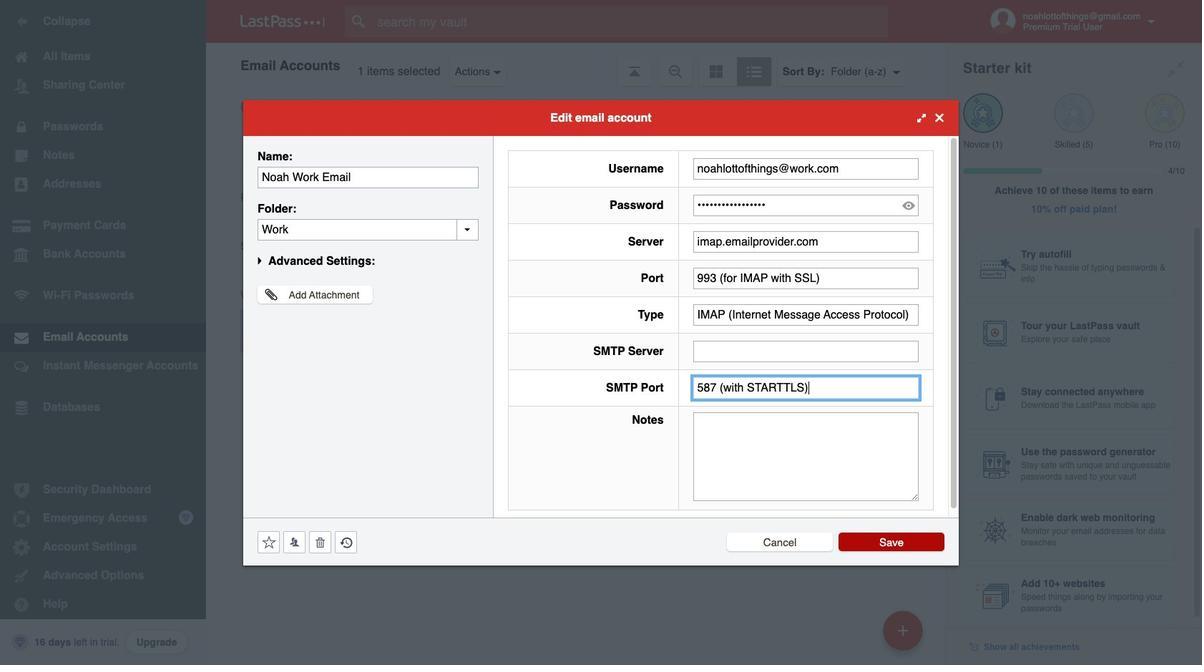 Task type: locate. For each thing, give the bounding box(es) containing it.
vault options navigation
[[206, 43, 946, 86]]

None password field
[[693, 194, 919, 216]]

Search search field
[[345, 6, 917, 37]]

None text field
[[693, 158, 919, 179], [258, 166, 479, 188], [693, 231, 919, 252], [693, 267, 919, 289], [693, 304, 919, 325], [693, 340, 919, 362], [693, 412, 919, 501], [693, 158, 919, 179], [258, 166, 479, 188], [693, 231, 919, 252], [693, 267, 919, 289], [693, 304, 919, 325], [693, 340, 919, 362], [693, 412, 919, 501]]

search my vault text field
[[345, 6, 917, 37]]

None text field
[[258, 219, 479, 240], [693, 377, 919, 398], [258, 219, 479, 240], [693, 377, 919, 398]]

dialog
[[243, 100, 959, 565]]



Task type: describe. For each thing, give the bounding box(es) containing it.
lastpass image
[[241, 15, 325, 28]]

new item navigation
[[878, 606, 932, 665]]

main navigation navigation
[[0, 0, 206, 665]]

new item image
[[898, 625, 908, 635]]



